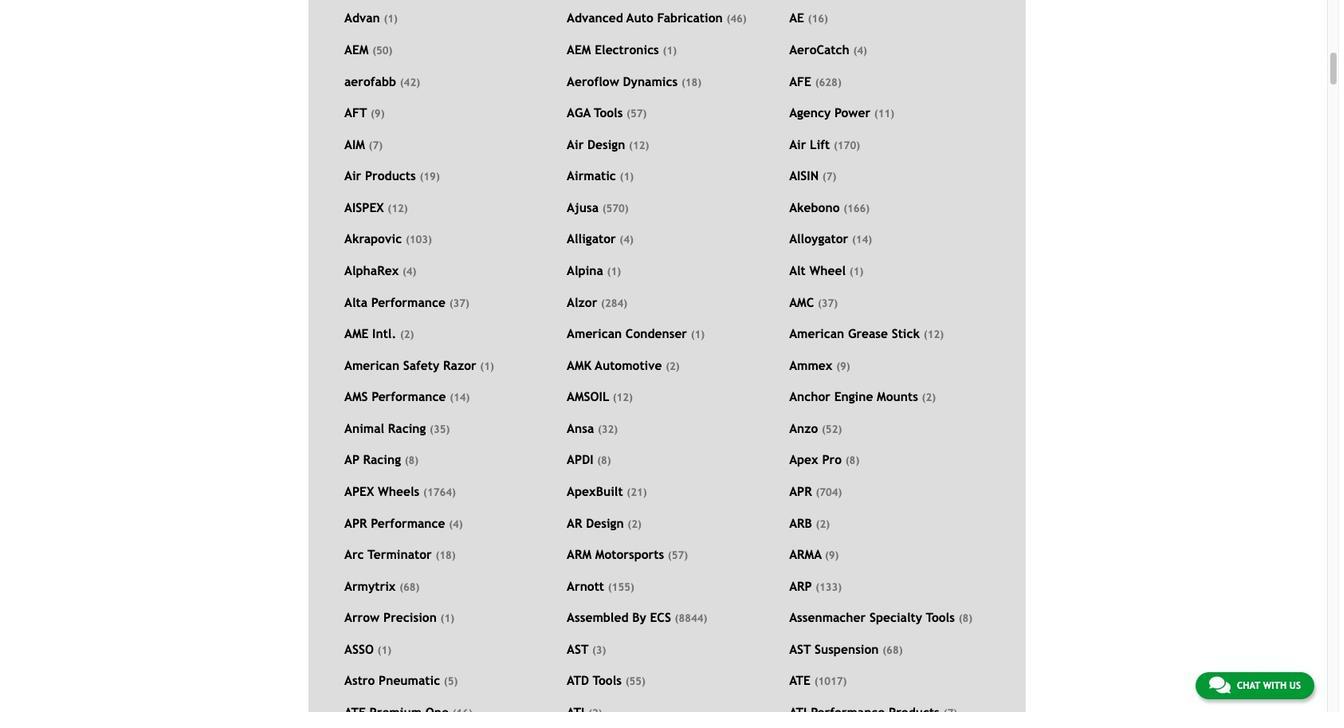 Task type: vqa. For each thing, say whether or not it's contained in the screenshot.


Task type: locate. For each thing, give the bounding box(es) containing it.
design down aga tools (57)
[[588, 137, 626, 151]]

1 ast from the left
[[567, 642, 589, 656]]

(68) inside armytrix (68)
[[400, 581, 420, 593]]

(1) right advan
[[384, 13, 398, 25]]

us
[[1290, 680, 1302, 691]]

aft (9)
[[345, 105, 385, 120]]

0 horizontal spatial apr
[[345, 516, 367, 530]]

alloygator (14)
[[790, 232, 873, 246]]

air for air products
[[345, 168, 361, 183]]

(7) for aim
[[369, 139, 383, 151]]

(4) inside aerocatch (4)
[[854, 45, 868, 57]]

1 horizontal spatial (18)
[[682, 76, 702, 88]]

2 horizontal spatial american
[[790, 326, 845, 341]]

alpina
[[567, 263, 604, 278]]

(14) down the razor
[[450, 392, 470, 404]]

2 aem from the left
[[567, 42, 591, 57]]

(2) inside ar design (2)
[[628, 518, 642, 530]]

atd
[[567, 674, 589, 688]]

1 horizontal spatial apr
[[790, 484, 812, 498]]

(2) inside anchor engine mounts (2)
[[922, 392, 936, 404]]

(2)
[[400, 329, 414, 341], [666, 360, 680, 372], [922, 392, 936, 404], [628, 518, 642, 530], [816, 518, 830, 530]]

ajusa (570)
[[567, 200, 629, 214]]

apdi
[[567, 453, 594, 467]]

(9) inside ammex (9)
[[837, 360, 851, 372]]

(68) down specialty
[[883, 644, 903, 656]]

aem up the aeroflow
[[567, 42, 591, 57]]

ast left (3)
[[567, 642, 589, 656]]

armytrix (68)
[[345, 579, 420, 593]]

(1) up (570)
[[620, 171, 634, 183]]

(7) right aim
[[369, 139, 383, 151]]

aim
[[345, 137, 365, 151]]

design right ar
[[586, 516, 624, 530]]

american down ame intl. (2)
[[345, 358, 400, 372]]

tools left (55)
[[593, 674, 622, 688]]

1 horizontal spatial air
[[567, 137, 584, 151]]

(1764)
[[424, 487, 456, 498]]

(7) inside aisin (7)
[[823, 171, 837, 183]]

1 horizontal spatial american
[[567, 326, 622, 341]]

(8) up apex wheels (1764)
[[405, 455, 419, 467]]

aga
[[567, 105, 591, 120]]

chat with us
[[1238, 680, 1302, 691]]

1 vertical spatial racing
[[363, 453, 401, 467]]

(4) inside alpharex (4)
[[403, 266, 417, 278]]

(9) inside arma (9)
[[825, 550, 839, 562]]

0 horizontal spatial (7)
[[369, 139, 383, 151]]

(7)
[[369, 139, 383, 151], [823, 171, 837, 183]]

(12) down amk automotive (2)
[[613, 392, 633, 404]]

(2) inside amk automotive (2)
[[666, 360, 680, 372]]

(4) for aerocatch
[[854, 45, 868, 57]]

lift
[[810, 137, 830, 151]]

air lift (170)
[[790, 137, 861, 151]]

2 horizontal spatial air
[[790, 137, 807, 151]]

alta performance (37)
[[345, 295, 470, 309]]

american for american grease stick
[[790, 326, 845, 341]]

(8) right apdi
[[598, 455, 612, 467]]

0 vertical spatial (57)
[[627, 108, 647, 120]]

(2) inside ame intl. (2)
[[400, 329, 414, 341]]

performance for ams
[[372, 389, 446, 404]]

0 horizontal spatial (68)
[[400, 581, 420, 593]]

1 horizontal spatial (14)
[[853, 234, 873, 246]]

apr left the "(704)"
[[790, 484, 812, 498]]

arp
[[790, 579, 812, 593]]

racing for animal
[[388, 421, 426, 435]]

(2) for amk automotive
[[666, 360, 680, 372]]

(2) right mounts on the bottom right of page
[[922, 392, 936, 404]]

(1) right asso
[[378, 644, 392, 656]]

1 vertical spatial performance
[[372, 389, 446, 404]]

(155)
[[608, 581, 635, 593]]

0 vertical spatial (18)
[[682, 76, 702, 88]]

anchor engine mounts (2)
[[790, 389, 936, 404]]

1 vertical spatial apr
[[345, 516, 367, 530]]

(4) right aerocatch
[[854, 45, 868, 57]]

0 vertical spatial apr
[[790, 484, 812, 498]]

ast for ast suspension
[[790, 642, 811, 656]]

aem
[[345, 42, 369, 57], [567, 42, 591, 57]]

alligator
[[567, 232, 616, 246]]

0 horizontal spatial ast
[[567, 642, 589, 656]]

(1) right 'precision'
[[441, 613, 455, 625]]

fabrication
[[658, 11, 723, 25]]

(9) right arma
[[825, 550, 839, 562]]

(1) right the razor
[[480, 360, 494, 372]]

2 vertical spatial (9)
[[825, 550, 839, 562]]

1 vertical spatial (7)
[[823, 171, 837, 183]]

(18) for aeroflow dynamics
[[682, 76, 702, 88]]

(37) up the razor
[[450, 297, 470, 309]]

design for ar
[[586, 516, 624, 530]]

air for air design
[[567, 137, 584, 151]]

aerocatch
[[790, 42, 850, 57]]

afe
[[790, 74, 812, 88]]

(68)
[[400, 581, 420, 593], [883, 644, 903, 656]]

arp (133)
[[790, 579, 842, 593]]

anchor
[[790, 389, 831, 404]]

ansa
[[567, 421, 594, 435]]

(2) for ar design
[[628, 518, 642, 530]]

(9)
[[371, 108, 385, 120], [837, 360, 851, 372], [825, 550, 839, 562]]

performance down american safety razor (1)
[[372, 389, 446, 404]]

(4) for alpharex
[[403, 266, 417, 278]]

(1) right wheel
[[850, 266, 864, 278]]

0 vertical spatial racing
[[388, 421, 426, 435]]

(2) down condenser
[[666, 360, 680, 372]]

0 vertical spatial (68)
[[400, 581, 420, 593]]

1 vertical spatial design
[[586, 516, 624, 530]]

(9) right aft
[[371, 108, 385, 120]]

tools right aga
[[594, 105, 623, 120]]

performance for alta
[[371, 295, 446, 309]]

(57) right motorsports
[[668, 550, 688, 562]]

1 vertical spatial (14)
[[450, 392, 470, 404]]

(5)
[[444, 676, 458, 688]]

0 horizontal spatial (57)
[[627, 108, 647, 120]]

dynamics
[[623, 74, 678, 88]]

(1) right alpina
[[607, 266, 621, 278]]

2 vertical spatial performance
[[371, 516, 445, 530]]

0 vertical spatial (14)
[[853, 234, 873, 246]]

american
[[567, 326, 622, 341], [790, 326, 845, 341], [345, 358, 400, 372]]

ast up ate
[[790, 642, 811, 656]]

0 horizontal spatial (37)
[[450, 297, 470, 309]]

razor
[[443, 358, 477, 372]]

(12) up akrapovic (103) at the left of page
[[388, 202, 408, 214]]

ap racing (8)
[[345, 453, 419, 467]]

racing for ap
[[363, 453, 401, 467]]

electronics
[[595, 42, 659, 57]]

1 aem from the left
[[345, 42, 369, 57]]

1 horizontal spatial (7)
[[823, 171, 837, 183]]

terminator
[[368, 547, 432, 562]]

apdi (8)
[[567, 453, 612, 467]]

tools
[[594, 105, 623, 120], [926, 610, 955, 625], [593, 674, 622, 688]]

(4) down the '(1764)'
[[449, 518, 463, 530]]

(1) inside the aem electronics (1)
[[663, 45, 677, 57]]

(2) right arb
[[816, 518, 830, 530]]

(7) for aisin
[[823, 171, 837, 183]]

assembled
[[567, 610, 629, 625]]

(16)
[[808, 13, 829, 25]]

(8) right the pro
[[846, 455, 860, 467]]

0 vertical spatial tools
[[594, 105, 623, 120]]

(9) for arma
[[825, 550, 839, 562]]

performance down apex wheels (1764)
[[371, 516, 445, 530]]

automotive
[[595, 358, 662, 372]]

(46)
[[727, 13, 747, 25]]

(37) inside amc (37)
[[818, 297, 838, 309]]

(42)
[[400, 76, 420, 88]]

0 vertical spatial (9)
[[371, 108, 385, 120]]

air for air lift
[[790, 137, 807, 151]]

(7) inside aim (7)
[[369, 139, 383, 151]]

(11)
[[875, 108, 895, 120]]

akebono
[[790, 200, 840, 214]]

(18) right 'dynamics'
[[682, 76, 702, 88]]

suspension
[[815, 642, 879, 656]]

1 horizontal spatial (68)
[[883, 644, 903, 656]]

aem for aem electronics
[[567, 42, 591, 57]]

(57) for arm motorsports
[[668, 550, 688, 562]]

american for american safety razor
[[345, 358, 400, 372]]

performance up intl.
[[371, 295, 446, 309]]

(103)
[[406, 234, 432, 246]]

(2) up motorsports
[[628, 518, 642, 530]]

racing down ams performance (14)
[[388, 421, 426, 435]]

1 vertical spatial (9)
[[837, 360, 851, 372]]

(1017)
[[815, 676, 847, 688]]

(1) inside the airmatic (1)
[[620, 171, 634, 183]]

(18) right terminator
[[436, 550, 456, 562]]

amc
[[790, 295, 814, 309]]

air left lift
[[790, 137, 807, 151]]

aft
[[345, 105, 367, 120]]

1 horizontal spatial aem
[[567, 42, 591, 57]]

0 vertical spatial design
[[588, 137, 626, 151]]

1 (37) from the left
[[450, 297, 470, 309]]

american down the alzor (284)
[[567, 326, 622, 341]]

0 horizontal spatial (18)
[[436, 550, 456, 562]]

(704)
[[816, 487, 843, 498]]

1 vertical spatial (18)
[[436, 550, 456, 562]]

2 vertical spatial tools
[[593, 674, 622, 688]]

(8)
[[405, 455, 419, 467], [598, 455, 612, 467], [846, 455, 860, 467], [959, 613, 973, 625]]

aem left (50)
[[345, 42, 369, 57]]

1 horizontal spatial ast
[[790, 642, 811, 656]]

1 vertical spatial (57)
[[668, 550, 688, 562]]

precision
[[384, 610, 437, 625]]

2 ast from the left
[[790, 642, 811, 656]]

(12) right stick
[[924, 329, 944, 341]]

1 horizontal spatial (37)
[[818, 297, 838, 309]]

(1) down advanced auto fabrication (46)
[[663, 45, 677, 57]]

air design (12)
[[567, 137, 650, 151]]

(18) inside arc terminator (18)
[[436, 550, 456, 562]]

alta
[[345, 295, 368, 309]]

(37)
[[450, 297, 470, 309], [818, 297, 838, 309]]

(1) inside "alpina (1)"
[[607, 266, 621, 278]]

(57) down aeroflow dynamics (18)
[[627, 108, 647, 120]]

0 horizontal spatial air
[[345, 168, 361, 183]]

2 (37) from the left
[[818, 297, 838, 309]]

(4) up "alta performance (37)"
[[403, 266, 417, 278]]

racing right ap
[[363, 453, 401, 467]]

(2) right intl.
[[400, 329, 414, 341]]

afe (628)
[[790, 74, 842, 88]]

ecs
[[650, 610, 671, 625]]

(12) down aga tools (57)
[[629, 139, 650, 151]]

0 horizontal spatial (14)
[[450, 392, 470, 404]]

(57) inside aga tools (57)
[[627, 108, 647, 120]]

arc
[[345, 547, 364, 562]]

alpina (1)
[[567, 263, 621, 278]]

(9) for aft
[[371, 108, 385, 120]]

(32)
[[598, 423, 618, 435]]

apr up arc
[[345, 516, 367, 530]]

(7) right aisin
[[823, 171, 837, 183]]

intl.
[[373, 326, 397, 341]]

(18) inside aeroflow dynamics (18)
[[682, 76, 702, 88]]

apr for apr
[[790, 484, 812, 498]]

chat
[[1238, 680, 1261, 691]]

(1) inside arrow precision (1)
[[441, 613, 455, 625]]

(37) right amc
[[818, 297, 838, 309]]

0 vertical spatial (7)
[[369, 139, 383, 151]]

(9) up 'engine'
[[837, 360, 851, 372]]

armytrix
[[345, 579, 396, 593]]

1 horizontal spatial (57)
[[668, 550, 688, 562]]

arrow
[[345, 610, 380, 625]]

aerofabb
[[345, 74, 396, 88]]

0 horizontal spatial american
[[345, 358, 400, 372]]

(57) inside arm motorsports (57)
[[668, 550, 688, 562]]

0 vertical spatial performance
[[371, 295, 446, 309]]

(57)
[[627, 108, 647, 120], [668, 550, 688, 562]]

1 vertical spatial (68)
[[883, 644, 903, 656]]

(4) down (570)
[[620, 234, 634, 246]]

(8) right specialty
[[959, 613, 973, 625]]

alligator (4)
[[567, 232, 634, 246]]

aem electronics (1)
[[567, 42, 677, 57]]

(12) inside amsoil (12)
[[613, 392, 633, 404]]

(570)
[[603, 202, 629, 214]]

0 horizontal spatial aem
[[345, 42, 369, 57]]

(68) up 'precision'
[[400, 581, 420, 593]]

air down aga
[[567, 137, 584, 151]]

apexbuilt (21)
[[567, 484, 647, 498]]

aerofabb (42)
[[345, 74, 420, 88]]

(9) inside aft (9)
[[371, 108, 385, 120]]

amc (37)
[[790, 295, 838, 309]]

american up ammex (9) at bottom
[[790, 326, 845, 341]]

(37) inside "alta performance (37)"
[[450, 297, 470, 309]]

tools right specialty
[[926, 610, 955, 625]]

(14) down (166) at the right top of page
[[853, 234, 873, 246]]

(1) right condenser
[[691, 329, 705, 341]]

air down aim
[[345, 168, 361, 183]]

(4) inside alligator (4)
[[620, 234, 634, 246]]

safety
[[403, 358, 440, 372]]



Task type: describe. For each thing, give the bounding box(es) containing it.
ap
[[345, 453, 360, 467]]

aisin (7)
[[790, 168, 837, 183]]

amk automotive (2)
[[567, 358, 680, 372]]

aga tools (57)
[[567, 105, 647, 120]]

arnott (155)
[[567, 579, 635, 593]]

arma
[[790, 547, 822, 562]]

products
[[365, 168, 416, 183]]

tools for atd tools
[[593, 674, 622, 688]]

(170)
[[834, 139, 861, 151]]

advan
[[345, 11, 380, 25]]

apexbuilt
[[567, 484, 623, 498]]

(8844)
[[675, 613, 708, 625]]

apr for apr performance
[[345, 516, 367, 530]]

(12) inside 'aispex (12)'
[[388, 202, 408, 214]]

ams
[[345, 389, 368, 404]]

air products (19)
[[345, 168, 440, 183]]

(1) inside the advan (1)
[[384, 13, 398, 25]]

apex pro (8)
[[790, 453, 860, 467]]

alt
[[790, 263, 806, 278]]

(1) inside alt wheel (1)
[[850, 266, 864, 278]]

comments image
[[1210, 676, 1231, 695]]

with
[[1264, 680, 1287, 691]]

alpharex (4)
[[345, 263, 417, 278]]

motorsports
[[596, 547, 665, 562]]

(52)
[[822, 423, 842, 435]]

(35)
[[430, 423, 450, 435]]

ame intl. (2)
[[345, 326, 414, 341]]

alzor (284)
[[567, 295, 628, 309]]

apex wheels (1764)
[[345, 484, 456, 498]]

animal racing (35)
[[345, 421, 450, 435]]

astro pneumatic (5)
[[345, 674, 458, 688]]

(284)
[[601, 297, 628, 309]]

amk
[[567, 358, 592, 372]]

(4) for alligator
[[620, 234, 634, 246]]

specialty
[[870, 610, 923, 625]]

advanced
[[567, 11, 624, 25]]

ast for ast
[[567, 642, 589, 656]]

(21)
[[627, 487, 647, 498]]

(2) for ame intl.
[[400, 329, 414, 341]]

ammex (9)
[[790, 358, 851, 372]]

ar
[[567, 516, 583, 530]]

aerocatch (4)
[[790, 42, 868, 57]]

ams performance (14)
[[345, 389, 470, 404]]

performance for apr
[[371, 516, 445, 530]]

apr (704)
[[790, 484, 843, 498]]

(14) inside alloygator (14)
[[853, 234, 873, 246]]

agency power (11)
[[790, 105, 895, 120]]

(12) inside american grease stick (12)
[[924, 329, 944, 341]]

(55)
[[626, 676, 646, 688]]

animal
[[345, 421, 385, 435]]

engine
[[835, 389, 874, 404]]

wheels
[[378, 484, 420, 498]]

auto
[[627, 11, 654, 25]]

power
[[835, 105, 871, 120]]

assenmacher
[[790, 610, 866, 625]]

anzo
[[790, 421, 819, 435]]

airmatic (1)
[[567, 168, 634, 183]]

aeroflow dynamics (18)
[[567, 74, 702, 88]]

ammex
[[790, 358, 833, 372]]

pneumatic
[[379, 674, 440, 688]]

ansa (32)
[[567, 421, 618, 435]]

american condenser (1)
[[567, 326, 705, 341]]

ast suspension (68)
[[790, 642, 903, 656]]

aispex (12)
[[345, 200, 408, 214]]

(8) inside apex pro (8)
[[846, 455, 860, 467]]

(18) for arc terminator
[[436, 550, 456, 562]]

american for american condenser
[[567, 326, 622, 341]]

1 vertical spatial tools
[[926, 610, 955, 625]]

(57) for aga tools
[[627, 108, 647, 120]]

aim (7)
[[345, 137, 383, 151]]

(68) inside the ast suspension (68)
[[883, 644, 903, 656]]

asso (1)
[[345, 642, 392, 656]]

design for air
[[588, 137, 626, 151]]

arb (2)
[[790, 516, 830, 530]]

ate (1017)
[[790, 674, 847, 688]]

aeroflow
[[567, 74, 620, 88]]

by
[[633, 610, 647, 625]]

(8) inside ap racing (8)
[[405, 455, 419, 467]]

condenser
[[626, 326, 688, 341]]

akebono (166)
[[790, 200, 870, 214]]

mounts
[[877, 389, 919, 404]]

pro
[[823, 453, 842, 467]]

ae
[[790, 11, 805, 25]]

(1) inside 'american condenser (1)'
[[691, 329, 705, 341]]

(166)
[[844, 202, 870, 214]]

(12) inside the air design (12)
[[629, 139, 650, 151]]

akrapovic
[[345, 232, 402, 246]]

apex
[[345, 484, 374, 498]]

tools for aga tools
[[594, 105, 623, 120]]

alt wheel (1)
[[790, 263, 864, 278]]

american grease stick (12)
[[790, 326, 944, 341]]

ajusa
[[567, 200, 599, 214]]

(1) inside asso (1)
[[378, 644, 392, 656]]

(4) inside apr performance (4)
[[449, 518, 463, 530]]

ate
[[790, 674, 811, 688]]

(14) inside ams performance (14)
[[450, 392, 470, 404]]

aem for aem
[[345, 42, 369, 57]]

arm
[[567, 547, 592, 562]]

(9) for ammex
[[837, 360, 851, 372]]

(8) inside apdi (8)
[[598, 455, 612, 467]]

apex
[[790, 453, 819, 467]]

(8) inside assenmacher specialty tools (8)
[[959, 613, 973, 625]]

american safety razor (1)
[[345, 358, 494, 372]]

assembled by ecs (8844)
[[567, 610, 708, 625]]

apr performance (4)
[[345, 516, 463, 530]]

amsoil (12)
[[567, 389, 633, 404]]

anzo (52)
[[790, 421, 842, 435]]

(1) inside american safety razor (1)
[[480, 360, 494, 372]]

(2) inside arb (2)
[[816, 518, 830, 530]]

akrapovic (103)
[[345, 232, 432, 246]]



